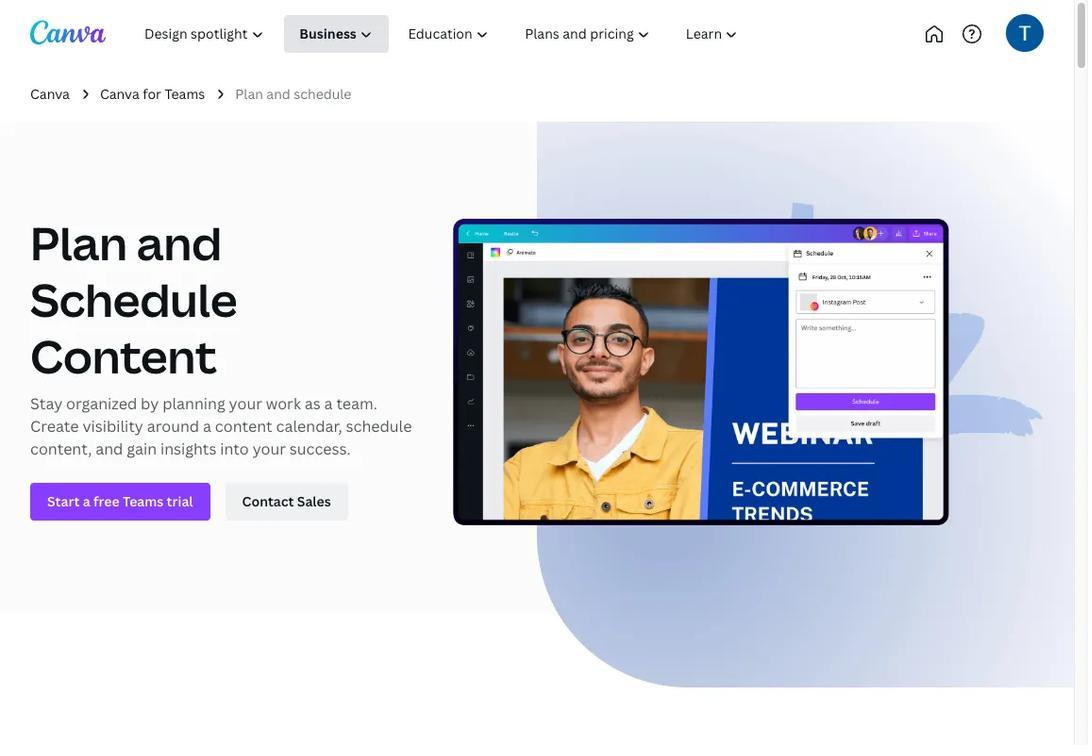 Task type: describe. For each thing, give the bounding box(es) containing it.
top level navigation element
[[128, 15, 819, 53]]

content
[[30, 326, 217, 387]]

visibility
[[83, 417, 143, 437]]

insights
[[160, 439, 217, 460]]

planning
[[162, 394, 225, 415]]

success.
[[290, 439, 351, 460]]

plan and schedule content stay organized by planning your work as a team. create visibility around a content calendar, schedule content, and gain insights into your success.
[[30, 213, 412, 460]]

work
[[266, 394, 301, 415]]

organized
[[66, 394, 137, 415]]

for
[[143, 85, 161, 103]]

teams
[[165, 85, 205, 103]]

canva link
[[30, 84, 70, 105]]

plan for schedule
[[235, 85, 263, 103]]

schedule
[[30, 269, 237, 331]]

and for schedule
[[266, 85, 291, 103]]

canva for teams link
[[100, 84, 205, 105]]

calendar,
[[276, 417, 342, 437]]

into
[[220, 439, 249, 460]]

create
[[30, 417, 79, 437]]

around
[[147, 417, 199, 437]]



Task type: locate. For each thing, give the bounding box(es) containing it.
team.
[[336, 394, 378, 415]]

schedule inside plan and schedule content stay organized by planning your work as a team. create visibility around a content calendar, schedule content, and gain insights into your success.
[[346, 417, 412, 437]]

your down content
[[253, 439, 286, 460]]

1 vertical spatial schedule
[[346, 417, 412, 437]]

canva for canva for teams
[[100, 85, 139, 103]]

0 horizontal spatial plan
[[30, 213, 127, 274]]

schedule
[[294, 85, 352, 103], [346, 417, 412, 437]]

canva
[[30, 85, 70, 103], [100, 85, 139, 103]]

1 vertical spatial and
[[137, 213, 222, 274]]

a right as
[[324, 394, 333, 415]]

2 canva from the left
[[100, 85, 139, 103]]

2 horizontal spatial and
[[266, 85, 291, 103]]

gain
[[127, 439, 157, 460]]

plan for schedule
[[30, 213, 127, 274]]

1 horizontal spatial plan
[[235, 85, 263, 103]]

0 horizontal spatial a
[[203, 417, 211, 437]]

foreground image - plan and schedule image
[[453, 202, 1044, 535]]

content,
[[30, 439, 92, 460]]

0 horizontal spatial and
[[96, 439, 123, 460]]

plan inside plan and schedule content stay organized by planning your work as a team. create visibility around a content calendar, schedule content, and gain insights into your success.
[[30, 213, 127, 274]]

1 horizontal spatial and
[[137, 213, 222, 274]]

and for schedule
[[137, 213, 222, 274]]

1 horizontal spatial a
[[324, 394, 333, 415]]

2 vertical spatial and
[[96, 439, 123, 460]]

0 vertical spatial plan
[[235, 85, 263, 103]]

by
[[141, 394, 159, 415]]

1 canva from the left
[[30, 85, 70, 103]]

0 vertical spatial schedule
[[294, 85, 352, 103]]

1 vertical spatial your
[[253, 439, 286, 460]]

a
[[324, 394, 333, 415], [203, 417, 211, 437]]

your up content
[[229, 394, 262, 415]]

0 horizontal spatial canva
[[30, 85, 70, 103]]

your
[[229, 394, 262, 415], [253, 439, 286, 460]]

0 vertical spatial a
[[324, 394, 333, 415]]

and
[[266, 85, 291, 103], [137, 213, 222, 274], [96, 439, 123, 460]]

plan and schedule
[[235, 85, 352, 103]]

canva for teams
[[100, 85, 205, 103]]

1 vertical spatial plan
[[30, 213, 127, 274]]

a down planning
[[203, 417, 211, 437]]

0 vertical spatial your
[[229, 394, 262, 415]]

canva for canva
[[30, 85, 70, 103]]

as
[[305, 394, 321, 415]]

1 vertical spatial a
[[203, 417, 211, 437]]

0 vertical spatial and
[[266, 85, 291, 103]]

content
[[215, 417, 272, 437]]

plan
[[235, 85, 263, 103], [30, 213, 127, 274]]

1 horizontal spatial canva
[[100, 85, 139, 103]]

stay
[[30, 394, 63, 415]]

frame 10288828 (5) image
[[537, 122, 1074, 689]]



Task type: vqa. For each thing, say whether or not it's contained in the screenshot.
Start
no



